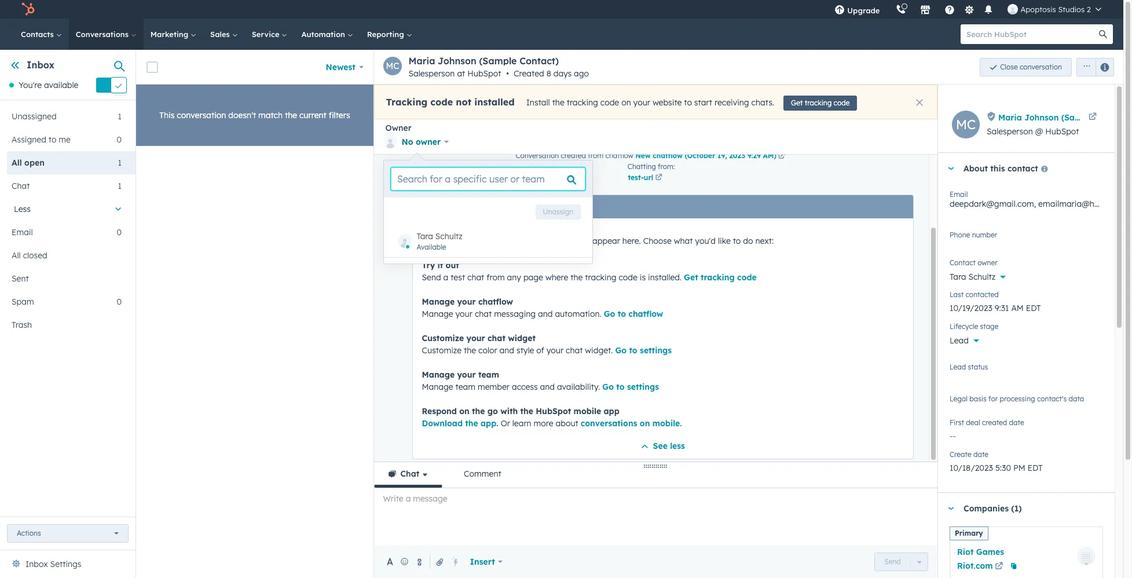 Task type: vqa. For each thing, say whether or not it's contained in the screenshot.
topmost owner
yes



Task type: locate. For each thing, give the bounding box(es) containing it.
2 all from the top
[[12, 250, 21, 261]]

1 horizontal spatial chat
[[401, 469, 420, 479]]

1 horizontal spatial from
[[588, 151, 604, 160]]

go to settings link
[[616, 345, 672, 356], [603, 382, 659, 392]]

settings inside manage your team manage team member access and availability. go to settings
[[627, 382, 659, 392]]

(1)
[[1012, 504, 1022, 514]]

1 vertical spatial chat
[[401, 469, 420, 479]]

tara schultz image
[[1008, 4, 1019, 14]]

1 horizontal spatial date
[[1010, 418, 1025, 427]]

0 vertical spatial hubspot
[[468, 68, 501, 79]]

and inside customize your chat widget customize the color and style of your chat widget. go to settings
[[500, 345, 515, 356]]

calling icon button
[[892, 2, 912, 17]]

team up member
[[479, 370, 499, 380]]

tracking down ago
[[567, 97, 598, 108]]

johnson for maria johnson (sample contact) salesperson at hubspot • created 8 days ago
[[438, 55, 477, 67]]

owner right no
[[416, 137, 441, 147]]

inbox settings
[[25, 559, 81, 570]]

chat left the messaging on the bottom left
[[475, 309, 492, 319]]

(sample for maria johnson (sample contact) 9:30 am
[[488, 203, 516, 211]]

hubspot for go
[[536, 406, 571, 417]]

any inside "try it out send a test chat from any page where the tracking code is installed. get tracking code"
[[507, 272, 521, 283]]

conversations
[[581, 418, 638, 429]]

any
[[476, 236, 490, 246], [507, 272, 521, 283]]

settings up conversations on mobile. link
[[627, 382, 659, 392]]

1 horizontal spatial hubspot
[[536, 406, 571, 417]]

test-url link
[[628, 172, 675, 183]]

1 horizontal spatial website
[[653, 97, 682, 108]]

notifications image
[[984, 5, 994, 16]]

2 vertical spatial 1
[[118, 181, 122, 191]]

0 horizontal spatial date
[[974, 450, 989, 459]]

0 horizontal spatial team
[[456, 382, 476, 392]]

1 vertical spatial hubspot
[[1046, 126, 1080, 137]]

0 vertical spatial get
[[791, 98, 803, 107]]

maria for maria johnson (sample contact) salesperson at hubspot • created 8 days ago
[[409, 55, 435, 67]]

your inside tracking code not installed alert
[[634, 97, 651, 108]]

2 vertical spatial (sample
[[488, 203, 516, 211]]

0 vertical spatial chat
[[12, 181, 30, 191]]

contact)
[[520, 55, 559, 67], [1098, 112, 1133, 123], [518, 203, 548, 211]]

calling icon image
[[897, 5, 907, 15]]

conversation
[[1020, 62, 1063, 71], [177, 110, 226, 121]]

1 vertical spatial date
[[974, 450, 989, 459]]

1 horizontal spatial created
[[983, 418, 1008, 427]]

get
[[791, 98, 803, 107], [684, 272, 699, 283]]

menu
[[827, 0, 1110, 19]]

lifecycle
[[950, 322, 979, 331]]

0 vertical spatial salesperson
[[409, 68, 455, 79]]

last contacted
[[950, 290, 999, 299]]

First deal created date text field
[[950, 425, 1104, 444]]

(sample inside maria johnson (sample contact) salesperson at hubspot • created 8 days ago
[[479, 55, 517, 67]]

lead inside popup button
[[950, 335, 969, 346]]

all left the closed
[[12, 250, 21, 261]]

chatflow up "from:"
[[653, 151, 683, 160]]

lead down lifecycle
[[950, 335, 969, 346]]

0 horizontal spatial from
[[487, 272, 505, 283]]

website left start
[[653, 97, 682, 108]]

unassigned
[[12, 111, 57, 122]]

email
[[950, 190, 968, 199], [12, 227, 33, 238]]

reporting link
[[360, 19, 419, 50]]

hubspot up more
[[536, 406, 571, 417]]

marketplaces image
[[921, 5, 931, 16]]

all open
[[12, 158, 45, 168]]

close image
[[917, 99, 924, 106]]

main content
[[136, 50, 1133, 578]]

chatflow left the new
[[606, 151, 634, 160]]

help image
[[945, 5, 956, 16]]

1 vertical spatial go
[[616, 345, 627, 356]]

chat inside 'button'
[[401, 469, 420, 479]]

get right chats.
[[791, 98, 803, 107]]

all inside button
[[12, 250, 21, 261]]

website down the inbox.
[[547, 236, 576, 246]]

1 horizontal spatial any
[[507, 272, 521, 283]]

lead left status
[[950, 363, 967, 371]]

hubspot
[[468, 68, 501, 79], [1046, 126, 1080, 137], [536, 406, 571, 417]]

0 horizontal spatial get
[[684, 272, 699, 283]]

1 horizontal spatial send
[[885, 557, 901, 566]]

go inside manage your team manage team member access and availability. go to settings
[[603, 382, 614, 392]]

0 vertical spatial website
[[653, 97, 682, 108]]

inbox left "settings"
[[25, 559, 48, 570]]

schultz inside popup button
[[969, 272, 996, 282]]

to inside tracking code not installed alert
[[684, 97, 692, 108]]

2 vertical spatial johnson
[[456, 203, 486, 211]]

0 vertical spatial (sample
[[479, 55, 517, 67]]

settings
[[50, 559, 81, 570]]

chat
[[12, 181, 30, 191], [401, 469, 420, 479]]

0 horizontal spatial any
[[476, 236, 490, 246]]

1 vertical spatial settings
[[627, 382, 659, 392]]

chatflow
[[606, 151, 634, 160], [653, 151, 683, 160], [479, 297, 513, 307], [629, 309, 664, 319]]

here.
[[623, 236, 641, 246]]

1 vertical spatial 1
[[118, 158, 122, 168]]

0 vertical spatial and
[[538, 309, 553, 319]]

2 vertical spatial go
[[603, 382, 614, 392]]

tara up available
[[417, 231, 433, 242]]

current
[[300, 110, 327, 121]]

conversation inside button
[[1020, 62, 1063, 71]]

trash button
[[7, 314, 122, 337]]

the right the install
[[553, 97, 565, 108]]

date down the legal basis for processing contact's data
[[1010, 418, 1025, 427]]

1 vertical spatial team
[[456, 382, 476, 392]]

settings down go to chatflow "link"
[[640, 345, 672, 356]]

at
[[457, 68, 465, 79]]

0 vertical spatial 1
[[118, 111, 122, 122]]

maria up you
[[434, 203, 454, 211]]

conversation right the this
[[177, 110, 226, 121]]

go right automation. at bottom
[[604, 309, 616, 319]]

0 vertical spatial contact)
[[520, 55, 559, 67]]

receiving
[[715, 97, 750, 108]]

installed
[[475, 96, 515, 108]]

contact owner
[[950, 258, 998, 267]]

0 vertical spatial send
[[422, 272, 441, 283]]

contact) inside maria johnson (sample contact) salesperson at hubspot • created 8 days ago
[[520, 55, 559, 67]]

maria johnson (sample contact) 9:30 am
[[434, 203, 580, 211]]

is
[[640, 272, 646, 283]]

on inside tracking code not installed alert
[[622, 97, 631, 108]]

2 horizontal spatial hubspot
[[1046, 126, 1080, 137]]

link opens in a new window image
[[656, 173, 663, 183], [656, 174, 663, 181], [995, 560, 1004, 574]]

(sample for maria johnson (sample contact) salesperson at hubspot • created 8 days ago
[[479, 55, 517, 67]]

0 horizontal spatial website
[[547, 236, 576, 246]]

3 0 from the top
[[117, 297, 122, 307]]

and inside manage your team manage team member access and availability. go to settings
[[540, 382, 555, 392]]

(sample up "•"
[[479, 55, 517, 67]]

to right the widget.
[[629, 345, 638, 356]]

respond on the go with the hubspot mobile app download the app. or learn more about conversations on mobile.
[[422, 406, 682, 429]]

chats
[[493, 236, 514, 246]]

1 vertical spatial maria
[[999, 112, 1023, 123]]

johnson up at at the left of page
[[438, 55, 477, 67]]

closed
[[23, 250, 47, 261]]

caret image
[[948, 167, 955, 170]]

hubspot down maria johnson (sample contact)
[[1046, 126, 1080, 137]]

2 vertical spatial contact)
[[518, 203, 548, 211]]

0 horizontal spatial tara
[[417, 231, 433, 242]]

am)
[[763, 151, 777, 160]]

to up 'app'
[[617, 382, 625, 392]]

tara down contact
[[950, 272, 967, 282]]

reporting
[[367, 30, 406, 39]]

salesperson inside maria johnson (sample contact) salesperson at hubspot • created 8 days ago
[[409, 68, 455, 79]]

go right the widget.
[[616, 345, 627, 356]]

chat right test
[[468, 272, 485, 283]]

appear
[[593, 236, 620, 246]]

stage
[[981, 322, 999, 331]]

to left me
[[49, 135, 56, 145]]

created right "conversation" at the top of page
[[561, 151, 586, 160]]

sent
[[12, 274, 29, 284]]

1 all from the top
[[12, 158, 22, 168]]

0 vertical spatial maria
[[409, 55, 435, 67]]

1 1 from the top
[[118, 111, 122, 122]]

group
[[1072, 58, 1115, 76]]

choose
[[644, 236, 672, 246]]

team left member
[[456, 382, 476, 392]]

2 1 from the top
[[118, 158, 122, 168]]

1 vertical spatial johnson
[[1025, 112, 1059, 123]]

schultz inside tara schultz available
[[436, 231, 463, 242]]

2 vertical spatial and
[[540, 382, 555, 392]]

the inside customize your chat widget customize the color and style of your chat widget. go to settings
[[464, 345, 476, 356]]

settings image
[[965, 5, 975, 15]]

contact) inside maria johnson (sample contact) link
[[1098, 112, 1133, 123]]

inbox up you're available at left top
[[27, 59, 55, 71]]

1 vertical spatial customize
[[422, 345, 462, 356]]

close
[[1001, 62, 1018, 71]]

0 vertical spatial johnson
[[438, 55, 477, 67]]

1 vertical spatial from
[[487, 272, 505, 283]]

go
[[604, 309, 616, 319], [616, 345, 627, 356], [603, 382, 614, 392]]

0 vertical spatial owner
[[416, 137, 441, 147]]

conversation right the close
[[1020, 62, 1063, 71]]

1 horizontal spatial salesperson
[[987, 126, 1034, 137]]

go up 'app'
[[603, 382, 614, 392]]

0 vertical spatial 0
[[117, 135, 122, 145]]

maria down reporting link
[[409, 55, 435, 67]]

1 vertical spatial owner
[[978, 258, 998, 267]]

(october
[[685, 151, 716, 160]]

0 vertical spatial inbox
[[27, 59, 55, 71]]

0 horizontal spatial email
[[12, 227, 33, 238]]

all left open
[[12, 158, 22, 168]]

0 horizontal spatial hubspot
[[468, 68, 501, 79]]

manage your team manage team member access and availability. go to settings
[[422, 370, 659, 392]]

2 vertical spatial hubspot
[[536, 406, 571, 417]]

the inside tracking code not installed alert
[[553, 97, 565, 108]]

link opens in a new window image
[[779, 151, 786, 162], [779, 153, 786, 160], [995, 563, 1004, 571]]

1 horizontal spatial owner
[[978, 258, 998, 267]]

legal basis for processing contact's data
[[950, 395, 1085, 403]]

and
[[538, 309, 553, 319], [500, 345, 515, 356], [540, 382, 555, 392]]

settings link
[[963, 3, 977, 15]]

created right deal
[[983, 418, 1008, 427]]

(sample up salesperson @ hubspot
[[1062, 112, 1095, 123]]

menu containing apoptosis studios 2
[[827, 0, 1110, 19]]

comment
[[464, 469, 502, 479]]

to left start
[[684, 97, 692, 108]]

to inside manage your team manage team member access and availability. go to settings
[[617, 382, 625, 392]]

link opens in a new window image inside riot.com link
[[995, 560, 1004, 574]]

2 0 from the top
[[117, 227, 122, 238]]

Create date text field
[[950, 457, 1104, 476]]

all for all closed
[[12, 250, 21, 261]]

0 vertical spatial any
[[476, 236, 490, 246]]

maria inside maria johnson (sample contact) salesperson at hubspot • created 8 days ago
[[409, 55, 435, 67]]

owner up tara schultz
[[978, 258, 998, 267]]

johnson up connected
[[456, 203, 486, 211]]

@
[[1036, 126, 1044, 137]]

hubspot inside maria johnson (sample contact) salesperson at hubspot • created 8 days ago
[[468, 68, 501, 79]]

0 for assigned to me
[[117, 135, 122, 145]]

1 vertical spatial lead
[[950, 363, 967, 371]]

close conversation button
[[980, 58, 1072, 76]]

less
[[670, 441, 685, 451]]

2 vertical spatial 0
[[117, 297, 122, 307]]

from down chats at the top left
[[487, 272, 505, 283]]

go to settings link down go to chatflow "link"
[[616, 345, 672, 356]]

and for automation.
[[538, 309, 553, 319]]

0 for spam
[[117, 297, 122, 307]]

get right installed.
[[684, 272, 699, 283]]

tracking inside button
[[805, 98, 832, 107]]

1 horizontal spatial schultz
[[969, 272, 996, 282]]

1 vertical spatial website
[[547, 236, 576, 246]]

email inside email deepdark@gmail.com, emailmaria@hubspot.com
[[950, 190, 968, 199]]

emailmaria@hubspot.com
[[1039, 199, 1133, 209]]

0 horizontal spatial chat
[[12, 181, 30, 191]]

on,
[[462, 236, 474, 246]]

email deepdark@gmail.com, emailmaria@hubspot.com
[[950, 190, 1133, 209]]

0 vertical spatial from
[[588, 151, 604, 160]]

email down caret image
[[950, 190, 968, 199]]

0 vertical spatial schultz
[[436, 231, 463, 242]]

19,
[[718, 151, 727, 160]]

1 vertical spatial all
[[12, 250, 21, 261]]

johnson inside maria johnson (sample contact) salesperson at hubspot • created 8 days ago
[[438, 55, 477, 67]]

1 vertical spatial created
[[983, 418, 1008, 427]]

the left color
[[464, 345, 476, 356]]

hubspot right at at the left of page
[[468, 68, 501, 79]]

0 vertical spatial go
[[604, 309, 616, 319]]

1 vertical spatial inbox
[[25, 559, 48, 570]]

tara schultz button
[[950, 265, 1104, 284]]

salesperson left at at the left of page
[[409, 68, 455, 79]]

your
[[634, 97, 651, 108], [515, 224, 534, 234], [528, 236, 545, 246], [457, 297, 476, 307], [456, 309, 473, 319], [467, 333, 485, 344], [547, 345, 564, 356], [457, 370, 476, 380]]

1 0 from the top
[[117, 135, 122, 145]]

any left page on the left top
[[507, 272, 521, 283]]

sent button
[[7, 267, 122, 290]]

0 horizontal spatial owner
[[416, 137, 441, 147]]

caret image
[[948, 507, 955, 510]]

to right automation. at bottom
[[618, 309, 626, 319]]

1 vertical spatial email
[[12, 227, 33, 238]]

2023
[[730, 151, 746, 160]]

days
[[554, 68, 572, 79]]

the right where
[[571, 272, 583, 283]]

go inside "manage your chatflow manage your chat messaging and automation. go to chatflow"
[[604, 309, 616, 319]]

conversations
[[76, 30, 131, 39]]

and for style
[[500, 345, 515, 356]]

filters
[[329, 110, 350, 121]]

chats.
[[752, 97, 775, 108]]

chat
[[484, 224, 502, 234], [468, 272, 485, 283], [475, 309, 492, 319], [488, 333, 506, 344], [566, 345, 583, 356]]

lead
[[950, 335, 969, 346], [950, 363, 967, 371]]

tara inside popup button
[[950, 272, 967, 282]]

owner inside dropdown button
[[416, 137, 441, 147]]

1 horizontal spatial get
[[791, 98, 803, 107]]

0 horizontal spatial schultz
[[436, 231, 463, 242]]

send
[[422, 272, 441, 283], [885, 557, 901, 566]]

and right the access
[[540, 382, 555, 392]]

first deal created date
[[950, 418, 1025, 427]]

0 vertical spatial email
[[950, 190, 968, 199]]

contact) for maria johnson (sample contact) 9:30 am
[[518, 203, 548, 211]]

date right create on the right bottom
[[974, 450, 989, 459]]

0 vertical spatial lead
[[950, 335, 969, 346]]

link opens in a new window image for riot.com
[[995, 560, 1004, 574]]

1 horizontal spatial email
[[950, 190, 968, 199]]

hubspot for contact)
[[468, 68, 501, 79]]

chat inside you connected chat to your inbox. from now on, any chats on your website will appear here. choose what you'd like to do next:
[[484, 224, 502, 234]]

app.
[[481, 418, 499, 429]]

maria up salesperson @ hubspot
[[999, 112, 1023, 123]]

chatflow up the messaging on the bottom left
[[479, 297, 513, 307]]

johnson up @ at the right
[[1025, 112, 1059, 123]]

tara inside tara schultz available
[[417, 231, 433, 242]]

1 vertical spatial conversation
[[177, 110, 226, 121]]

3 1 from the top
[[118, 181, 122, 191]]

the right match on the left top of the page
[[285, 110, 297, 121]]

what
[[674, 236, 693, 246]]

0 vertical spatial tara
[[417, 231, 433, 242]]

1 horizontal spatial tara
[[950, 272, 967, 282]]

any right on,
[[476, 236, 490, 246]]

chat inside "try it out send a test chat from any page where the tracking code is installed. get tracking code"
[[468, 272, 485, 283]]

email down less
[[12, 227, 33, 238]]

website inside you connected chat to your inbox. from now on, any chats on your website will appear here. choose what you'd like to do next:
[[547, 236, 576, 246]]

0 horizontal spatial conversation
[[177, 110, 226, 121]]

0 vertical spatial conversation
[[1020, 62, 1063, 71]]

tracking down like
[[701, 272, 735, 283]]

0 vertical spatial date
[[1010, 418, 1025, 427]]

1
[[118, 111, 122, 122], [118, 158, 122, 168], [118, 181, 122, 191]]

from left the new
[[588, 151, 604, 160]]

1 vertical spatial any
[[507, 272, 521, 283]]

3 manage from the top
[[422, 370, 455, 380]]

hubspot inside respond on the go with the hubspot mobile app download the app. or learn more about conversations on mobile.
[[536, 406, 571, 417]]

get tracking code
[[791, 98, 850, 107]]

contact
[[950, 258, 976, 267]]

1 vertical spatial tara
[[950, 272, 967, 282]]

and left style
[[500, 345, 515, 356]]

1 horizontal spatial conversation
[[1020, 62, 1063, 71]]

install
[[526, 97, 550, 108]]

studios
[[1059, 5, 1085, 14]]

open
[[24, 158, 45, 168]]

chat up chats at the top left
[[484, 224, 502, 234]]

1 vertical spatial contact)
[[1098, 112, 1133, 123]]

go to settings link up 'app'
[[603, 382, 659, 392]]

search image
[[1100, 30, 1108, 38]]

no owner
[[402, 137, 441, 147]]

go for settings
[[603, 382, 614, 392]]

and inside "manage your chatflow manage your chat messaging and automation. go to chatflow"
[[538, 309, 553, 319]]

(sample down search for a specific user or team search field
[[488, 203, 516, 211]]

from inside "try it out send a test chat from any page where the tracking code is installed. get tracking code"
[[487, 272, 505, 283]]

0 horizontal spatial salesperson
[[409, 68, 455, 79]]

website inside tracking code not installed alert
[[653, 97, 682, 108]]

learn
[[513, 418, 532, 429]]

lead for lead status
[[950, 363, 967, 371]]

salesperson left @ at the right
[[987, 126, 1034, 137]]

1 vertical spatial and
[[500, 345, 515, 356]]

inbox for inbox settings
[[25, 559, 48, 570]]

1 vertical spatial send
[[885, 557, 901, 566]]

9:29
[[748, 151, 761, 160]]

first
[[950, 418, 965, 427]]

and up customize your chat widget customize the color and style of your chat widget. go to settings
[[538, 309, 553, 319]]

about
[[556, 418, 579, 429]]

1 vertical spatial get
[[684, 272, 699, 283]]

2 lead from the top
[[950, 363, 967, 371]]

tracking down the 'appear'
[[585, 272, 617, 283]]

you're available
[[19, 80, 78, 90]]

get inside "try it out send a test chat from any page where the tracking code is installed. get tracking code"
[[684, 272, 699, 283]]

1 vertical spatial 0
[[117, 227, 122, 238]]

tracking right chats.
[[805, 98, 832, 107]]

marketplaces button
[[914, 0, 938, 19]]

processing
[[1000, 395, 1036, 403]]

hubspot link
[[14, 2, 43, 16]]

0 vertical spatial customize
[[422, 333, 464, 344]]

1 vertical spatial (sample
[[1062, 112, 1095, 123]]

2 vertical spatial maria
[[434, 203, 454, 211]]

1 for unassigned
[[118, 111, 122, 122]]

maria johnson (sample contact) salesperson at hubspot • created 8 days ago
[[409, 55, 589, 79]]

0 horizontal spatial send
[[422, 272, 441, 283]]

1 horizontal spatial team
[[479, 370, 499, 380]]

0 vertical spatial created
[[561, 151, 586, 160]]

0 for email
[[117, 227, 122, 238]]

1 vertical spatial salesperson
[[987, 126, 1034, 137]]

menu item
[[888, 0, 891, 19]]

0 vertical spatial settings
[[640, 345, 672, 356]]

1 lead from the top
[[950, 335, 969, 346]]

tracking code not installed alert
[[374, 85, 938, 119]]

1 vertical spatial go to settings link
[[603, 382, 659, 392]]

a
[[444, 272, 449, 283]]

or
[[501, 418, 510, 429]]



Task type: describe. For each thing, give the bounding box(es) containing it.
widget.
[[585, 345, 613, 356]]

unassign button
[[536, 205, 581, 220]]

data
[[1069, 395, 1085, 403]]

chat left the widget.
[[566, 345, 583, 356]]

with
[[501, 406, 518, 417]]

email for email deepdark@gmail.com, emailmaria@hubspot.com
[[950, 190, 968, 199]]

search button
[[1094, 24, 1114, 44]]

schultz for tara schultz available
[[436, 231, 463, 242]]

maria for maria johnson (sample contact) 9:30 am
[[434, 203, 454, 211]]

actions button
[[7, 524, 129, 543]]

chatflow down "is"
[[629, 309, 664, 319]]

1 for chat
[[118, 181, 122, 191]]

next:
[[756, 236, 774, 246]]

automation.
[[555, 309, 602, 319]]

from:
[[658, 162, 675, 171]]

conversation for close
[[1020, 62, 1063, 71]]

spam
[[12, 297, 34, 307]]

get inside button
[[791, 98, 803, 107]]

chat up color
[[488, 333, 506, 344]]

it
[[438, 260, 443, 271]]

insert
[[470, 557, 495, 567]]

2
[[1087, 5, 1092, 14]]

conversation for this
[[177, 110, 226, 121]]

link opens in a new window image inside the new chatflow (october 19, 2023 9:29 am) link
[[779, 153, 786, 160]]

available
[[417, 243, 446, 251]]

tara schultz
[[950, 272, 996, 282]]

notifications button
[[979, 0, 999, 19]]

send group
[[875, 553, 929, 571]]

contacted
[[966, 290, 999, 299]]

1 for all open
[[118, 158, 122, 168]]

johnson for maria johnson (sample contact) 9:30 am
[[456, 203, 486, 211]]

unassign
[[543, 207, 574, 216]]

Last contacted text field
[[950, 297, 1104, 316]]

main content containing maria johnson (sample contact)
[[136, 50, 1133, 578]]

install the tracking code on your website to start receiving chats.
[[526, 97, 775, 108]]

new
[[636, 151, 651, 160]]

Search HubSpot search field
[[961, 24, 1103, 44]]

maria for maria johnson (sample contact)
[[999, 112, 1023, 123]]

lifecycle stage
[[950, 322, 999, 331]]

companies (1)
[[964, 504, 1022, 514]]

lead button
[[950, 329, 1104, 348]]

tara schultz list box
[[384, 198, 593, 264]]

download
[[422, 418, 463, 429]]

phone number
[[950, 231, 998, 239]]

maria johnson (sample contact)
[[999, 112, 1133, 123]]

email for email
[[12, 227, 33, 238]]

from
[[422, 236, 442, 246]]

upgrade image
[[835, 5, 846, 16]]

see
[[653, 441, 668, 451]]

johnson for maria johnson (sample contact)
[[1025, 112, 1059, 123]]

conversation
[[516, 151, 559, 160]]

your inside manage your team manage team member access and availability. go to settings
[[457, 370, 476, 380]]

tara for tara schultz
[[950, 272, 967, 282]]

games
[[977, 547, 1005, 558]]

not
[[456, 96, 472, 108]]

app
[[604, 406, 620, 417]]

where
[[546, 272, 569, 283]]

see less
[[653, 441, 685, 451]]

link opens in a new window image for test-url
[[656, 173, 663, 183]]

go to chatflow link
[[604, 309, 664, 319]]

to inside customize your chat widget customize the color and style of your chat widget. go to settings
[[629, 345, 638, 356]]

created
[[514, 68, 544, 79]]

status
[[968, 363, 989, 371]]

1 manage from the top
[[422, 297, 455, 307]]

download the app. link
[[422, 418, 499, 429]]

contact) for maria johnson (sample contact) salesperson at hubspot • created 8 days ago
[[520, 55, 559, 67]]

and for availability.
[[540, 382, 555, 392]]

the inside "try it out send a test chat from any page where the tracking code is installed. get tracking code"
[[571, 272, 583, 283]]

inbox for inbox
[[27, 59, 55, 71]]

Search for a specific user or team search field
[[391, 167, 586, 191]]

0 vertical spatial team
[[479, 370, 499, 380]]

number
[[973, 231, 998, 239]]

code inside button
[[834, 98, 850, 107]]

messaging
[[494, 309, 536, 319]]

owner for contact owner
[[978, 258, 998, 267]]

deal
[[967, 418, 981, 427]]

you're available image
[[9, 83, 14, 88]]

(sample for maria johnson (sample contact)
[[1062, 112, 1095, 123]]

no
[[402, 137, 413, 147]]

2 manage from the top
[[422, 309, 453, 319]]

0 vertical spatial go to settings link
[[616, 345, 672, 356]]

schultz for tara schultz
[[969, 272, 996, 282]]

all for all open
[[12, 158, 22, 168]]

go inside customize your chat widget customize the color and style of your chat widget. go to settings
[[616, 345, 627, 356]]

for
[[989, 395, 998, 403]]

try it out send a test chat from any page where the tracking code is installed. get tracking code
[[422, 260, 757, 283]]

0 horizontal spatial created
[[561, 151, 586, 160]]

color
[[479, 345, 497, 356]]

less
[[14, 204, 31, 215]]

sales link
[[203, 19, 245, 50]]

send button
[[875, 553, 911, 571]]

go
[[488, 406, 498, 417]]

the up learn
[[521, 406, 534, 417]]

access
[[512, 382, 538, 392]]

2 customize from the top
[[422, 345, 462, 356]]

get tracking code link
[[684, 272, 757, 283]]

to left do
[[733, 236, 741, 246]]

upgrade
[[848, 6, 880, 15]]

automation link
[[295, 19, 360, 50]]

•
[[507, 68, 509, 79]]

assigned to me
[[12, 135, 71, 145]]

customize your chat widget customize the color and style of your chat widget. go to settings
[[422, 333, 672, 356]]

4 manage from the top
[[422, 382, 453, 392]]

page
[[524, 272, 543, 283]]

this
[[991, 163, 1006, 174]]

salesperson @ hubspot
[[987, 126, 1080, 137]]

the left app.
[[465, 418, 478, 429]]

insert button
[[463, 550, 511, 574]]

the left the go
[[472, 406, 485, 417]]

this
[[160, 110, 175, 121]]

tara for tara schultz available
[[417, 231, 433, 242]]

deepdark@gmail.com,
[[950, 199, 1037, 209]]

1 customize from the top
[[422, 333, 464, 344]]

link opens in a new window image inside riot.com link
[[995, 563, 1004, 571]]

conversation created from chatflow
[[516, 151, 636, 160]]

installed.
[[648, 272, 682, 283]]

to up chats at the top left
[[505, 224, 513, 234]]

respond
[[422, 406, 457, 417]]

about
[[964, 163, 988, 174]]

owner for no owner
[[416, 137, 441, 147]]

companies (1) button
[[939, 493, 1104, 524]]

any inside you connected chat to your inbox. from now on, any chats on your website will appear here. choose what you'd like to do next:
[[476, 236, 490, 246]]

lead for lead
[[950, 335, 969, 346]]

contact's
[[1038, 395, 1067, 403]]

member
[[478, 382, 510, 392]]

more
[[534, 418, 554, 429]]

Phone number text field
[[950, 229, 1104, 252]]

contact) for maria johnson (sample contact)
[[1098, 112, 1133, 123]]

no owner button
[[383, 133, 449, 151]]

owner
[[386, 123, 412, 133]]

legal
[[950, 395, 968, 403]]

out
[[446, 260, 459, 271]]

trash
[[12, 320, 32, 330]]

url
[[644, 173, 654, 182]]

test-
[[628, 173, 644, 182]]

to inside "manage your chatflow manage your chat messaging and automation. go to chatflow"
[[618, 309, 626, 319]]

on inside you connected chat to your inbox. from now on, any chats on your website will appear here. choose what you'd like to do next:
[[516, 236, 525, 246]]

go for chatflow
[[604, 309, 616, 319]]

chat inside "manage your chatflow manage your chat messaging and automation. go to chatflow"
[[475, 309, 492, 319]]

see less button
[[641, 439, 685, 454]]

send inside button
[[885, 557, 901, 566]]

send inside "try it out send a test chat from any page where the tracking code is installed. get tracking code"
[[422, 272, 441, 283]]

hubspot image
[[21, 2, 35, 16]]

inbox settings link
[[25, 557, 81, 571]]

ago
[[574, 68, 589, 79]]

settings inside customize your chat widget customize the color and style of your chat widget. go to settings
[[640, 345, 672, 356]]



